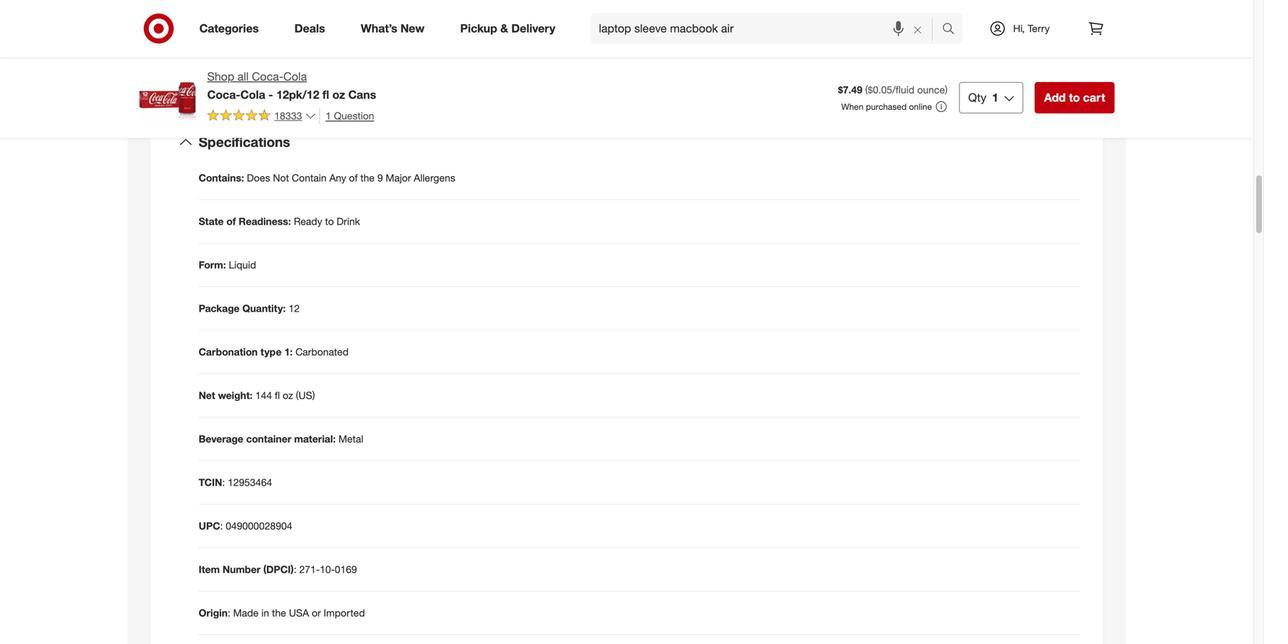 Task type: vqa. For each thing, say whether or not it's contained in the screenshot.


Task type: locate. For each thing, give the bounding box(es) containing it.
metal
[[339, 433, 363, 445]]

0 horizontal spatial to
[[325, 215, 334, 228]]

of right state
[[227, 215, 236, 228]]

39
[[289, 27, 302, 41]]

0 horizontal spatial g
[[258, 53, 265, 67]]

contains: does not contain any of the 9 major allergens
[[199, 172, 455, 184]]

1 vertical spatial fl
[[275, 389, 280, 402]]

0 vertical spatial coca-
[[252, 70, 283, 83]]

1 vertical spatial the
[[272, 607, 286, 619]]

upc : 049000028904
[[199, 520, 292, 532]]

does
[[247, 172, 270, 184]]

number
[[223, 563, 261, 576]]

0 vertical spatial g
[[302, 27, 308, 41]]

oz left (us)
[[283, 389, 293, 402]]

major
[[386, 172, 411, 184]]

specifications button
[[162, 120, 1092, 165]]

pickup & delivery link
[[448, 13, 573, 44]]

categories link
[[187, 13, 277, 44]]

: left the made
[[228, 607, 230, 619]]

0 vertical spatial fl
[[323, 88, 329, 102]]

0 vertical spatial of
[[279, 70, 289, 84]]

of right 'any'
[[349, 172, 358, 184]]

0 vertical spatial cola
[[283, 70, 307, 83]]

on
[[411, 70, 423, 84]]

1 vertical spatial of
[[349, 172, 358, 184]]

)
[[945, 83, 948, 96]]

1 vertical spatial coca-
[[207, 88, 240, 102]]

$7.49
[[838, 83, 863, 96]]

oz down values
[[332, 88, 345, 102]]

(us)
[[296, 389, 315, 402]]

are
[[356, 70, 372, 84]]

0 horizontal spatial 1
[[326, 109, 331, 122]]

readiness:
[[239, 215, 291, 228]]

1 horizontal spatial fl
[[323, 88, 329, 102]]

1 right qty
[[992, 91, 999, 104]]

0 horizontal spatial the
[[272, 607, 286, 619]]

0 vertical spatial to
[[1069, 91, 1080, 104]]

0 vertical spatial oz
[[332, 88, 345, 102]]

online
[[909, 101, 932, 112]]

to left drink
[[325, 215, 334, 228]]

: for made
[[228, 607, 230, 619]]

a
[[427, 70, 433, 84]]

fl down values
[[323, 88, 329, 102]]

12
[[289, 302, 300, 315]]

beverage container material: metal
[[199, 433, 363, 445]]

: for 12953464
[[222, 476, 225, 489]]

0 vertical spatial 1
[[992, 91, 999, 104]]

to right add
[[1069, 91, 1080, 104]]

not
[[273, 172, 289, 184]]

of left 'daily'
[[279, 70, 289, 84]]

calorie
[[468, 70, 502, 84]]

container
[[246, 433, 291, 445]]

: left 049000028904
[[220, 520, 223, 532]]

delivery
[[512, 21, 556, 35]]

hi, terry
[[1014, 22, 1050, 35]]

1 left question
[[326, 109, 331, 122]]

the right in
[[272, 607, 286, 619]]

form:
[[199, 259, 226, 271]]

cola up 12pk/12
[[283, 70, 307, 83]]

* percentage of daily values are based on a 2,000 calorie diet.
[[210, 70, 527, 84]]

: left 12953464
[[222, 476, 225, 489]]

: for 049000028904
[[220, 520, 223, 532]]

1 vertical spatial cola
[[240, 88, 265, 102]]

1 horizontal spatial of
[[279, 70, 289, 84]]

1 horizontal spatial the
[[360, 172, 375, 184]]

1 horizontal spatial to
[[1069, 91, 1080, 104]]

g right sugars
[[302, 27, 308, 41]]

1
[[992, 91, 999, 104], [326, 109, 331, 122]]

&
[[501, 21, 508, 35]]

g up percentage
[[258, 53, 265, 67]]

2 horizontal spatial of
[[349, 172, 358, 184]]

all
[[238, 70, 249, 83]]

0 horizontal spatial oz
[[283, 389, 293, 402]]

1 question
[[326, 109, 374, 122]]

form: liquid
[[199, 259, 256, 271]]

add to cart
[[1044, 91, 1106, 104]]

of
[[279, 70, 289, 84], [349, 172, 358, 184], [227, 215, 236, 228]]

$0.05
[[868, 83, 893, 96]]

deals
[[294, 21, 325, 35]]

tcin : 12953464
[[199, 476, 272, 489]]

0 horizontal spatial cola
[[240, 88, 265, 102]]

0 horizontal spatial fl
[[275, 389, 280, 402]]

quantity:
[[242, 302, 286, 315]]

coca- down the shop
[[207, 88, 240, 102]]

2 vertical spatial of
[[227, 215, 236, 228]]

upc
[[199, 520, 220, 532]]

imported
[[324, 607, 365, 619]]

when purchased online
[[842, 101, 932, 112]]

the left 9
[[360, 172, 375, 184]]

$7.49 ( $0.05 /fluid ounce )
[[838, 83, 948, 96]]

0 horizontal spatial of
[[227, 215, 236, 228]]

fl inside shop all coca-cola coca-cola - 12pk/12 fl oz cans
[[323, 88, 329, 102]]

1 horizontal spatial g
[[302, 27, 308, 41]]

12953464
[[228, 476, 272, 489]]

What can we help you find? suggestions appear below search field
[[590, 13, 946, 44]]

1 horizontal spatial 1
[[992, 91, 999, 104]]

1 vertical spatial to
[[325, 215, 334, 228]]

protein 0 g
[[209, 53, 265, 67]]

hi,
[[1014, 22, 1025, 35]]

*
[[210, 70, 214, 84]]

material:
[[294, 433, 336, 445]]

-
[[269, 88, 273, 102]]

cola
[[283, 70, 307, 83], [240, 88, 265, 102]]

oz
[[332, 88, 345, 102], [283, 389, 293, 402]]

1 horizontal spatial oz
[[332, 88, 345, 102]]

1 vertical spatial 1
[[326, 109, 331, 122]]

1 question link
[[319, 108, 374, 124]]

fl right 144 on the left
[[275, 389, 280, 402]]

1:
[[284, 346, 293, 358]]

coca- up -
[[252, 70, 283, 83]]

tcin
[[199, 476, 222, 489]]

cola left -
[[240, 88, 265, 102]]

what's
[[361, 21, 397, 35]]

state
[[199, 215, 224, 228]]

qty 1
[[969, 91, 999, 104]]

weight:
[[218, 389, 253, 402]]

049000028904
[[226, 520, 292, 532]]

categories
[[199, 21, 259, 35]]

sugars
[[248, 27, 286, 41]]

add to cart button
[[1035, 82, 1115, 113]]



Task type: describe. For each thing, give the bounding box(es) containing it.
pickup
[[460, 21, 497, 35]]

diet.
[[505, 70, 527, 84]]

10-
[[320, 563, 335, 576]]

what's new
[[361, 21, 425, 35]]

allergens
[[414, 172, 455, 184]]

shop all coca-cola coca-cola - 12pk/12 fl oz cans
[[207, 70, 376, 102]]

based
[[376, 70, 407, 84]]

: left 271-
[[294, 563, 297, 576]]

beverage
[[199, 433, 243, 445]]

protein
[[209, 53, 249, 67]]

9
[[377, 172, 383, 184]]

when
[[842, 101, 864, 112]]

/fluid
[[893, 83, 915, 96]]

18333
[[274, 109, 302, 122]]

what's new link
[[349, 13, 442, 44]]

origin : made in the usa or imported
[[199, 607, 365, 619]]

package
[[199, 302, 240, 315]]

state of readiness: ready to drink
[[199, 215, 360, 228]]

item
[[199, 563, 220, 576]]

144
[[255, 389, 272, 402]]

search button
[[936, 13, 970, 47]]

made
[[233, 607, 259, 619]]

cart
[[1083, 91, 1106, 104]]

1 inside 1 question link
[[326, 109, 331, 122]]

search
[[936, 23, 970, 37]]

12pk/12
[[276, 88, 319, 102]]

net
[[199, 389, 215, 402]]

ready
[[294, 215, 322, 228]]

18333 link
[[207, 108, 316, 125]]

to inside button
[[1069, 91, 1080, 104]]

usa
[[289, 607, 309, 619]]

carbonation
[[199, 346, 258, 358]]

1 horizontal spatial cola
[[283, 70, 307, 83]]

1 vertical spatial oz
[[283, 389, 293, 402]]

carbonation type 1: carbonated
[[199, 346, 349, 358]]

added
[[209, 27, 244, 41]]

1 vertical spatial g
[[258, 53, 265, 67]]

cans
[[348, 88, 376, 102]]

contains:
[[199, 172, 244, 184]]

terry
[[1028, 22, 1050, 35]]

item number (dpci) : 271-10-0169
[[199, 563, 357, 576]]

type
[[261, 346, 282, 358]]

package quantity: 12
[[199, 302, 300, 315]]

0169
[[335, 563, 357, 576]]

carbonated
[[296, 346, 349, 358]]

question
[[334, 109, 374, 122]]

drink
[[337, 215, 360, 228]]

1 horizontal spatial coca-
[[252, 70, 283, 83]]

deals link
[[282, 13, 343, 44]]

percentage
[[217, 70, 276, 84]]

image of coca-cola - 12pk/12 fl oz cans image
[[139, 68, 196, 126]]

added sugars 39 g
[[209, 27, 308, 41]]

shop
[[207, 70, 234, 83]]

net weight: 144 fl oz (us)
[[199, 389, 315, 402]]

(dpci)
[[263, 563, 294, 576]]

271-
[[299, 563, 320, 576]]

in
[[261, 607, 269, 619]]

2,000
[[436, 70, 465, 84]]

any
[[329, 172, 346, 184]]

oz inside shop all coca-cola coca-cola - 12pk/12 fl oz cans
[[332, 88, 345, 102]]

0 vertical spatial the
[[360, 172, 375, 184]]

new
[[401, 21, 425, 35]]

liquid
[[229, 259, 256, 271]]

(
[[865, 83, 868, 96]]

ounce
[[917, 83, 945, 96]]

0
[[252, 53, 258, 67]]

specifications
[[199, 134, 290, 150]]

contain
[[292, 172, 327, 184]]

0 horizontal spatial coca-
[[207, 88, 240, 102]]

daily
[[292, 70, 317, 84]]

pickup & delivery
[[460, 21, 556, 35]]

purchased
[[866, 101, 907, 112]]



